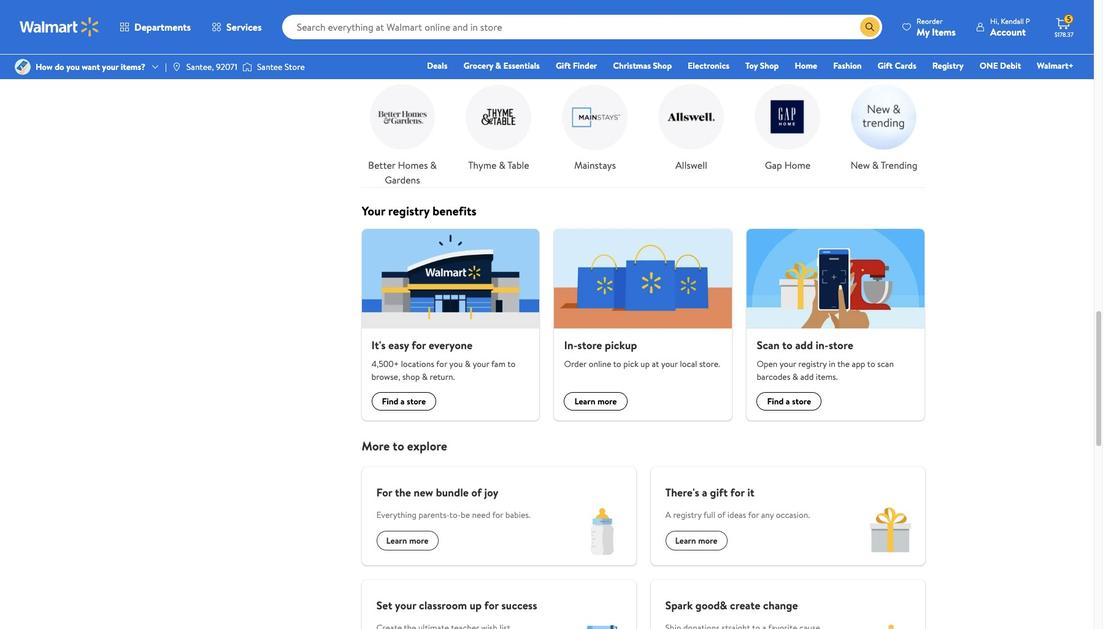 Task type: vqa. For each thing, say whether or not it's contained in the screenshot.
car batteries link
no



Task type: locate. For each thing, give the bounding box(es) containing it.
more down online
[[598, 395, 617, 408]]

0 vertical spatial registry
[[389, 203, 430, 219]]

1 horizontal spatial up
[[641, 358, 650, 370]]

registry link
[[927, 59, 970, 72]]

& down everyone
[[465, 358, 471, 370]]

learn more button for a
[[666, 531, 728, 551]]

your inside in-store pickup order online to pick up at your local store.
[[662, 358, 678, 370]]

 image right 92071
[[242, 61, 252, 73]]

1 vertical spatial registry
[[799, 358, 827, 370]]

& right new
[[873, 159, 879, 172]]

up right pick in the bottom right of the page
[[641, 358, 650, 370]]

1 horizontal spatial at
[[652, 358, 660, 370]]

0 vertical spatial list
[[355, 67, 933, 187]]

& right "barcodes"
[[793, 371, 799, 383]]

0 horizontal spatial  image
[[172, 62, 182, 72]]

it
[[748, 485, 755, 500]]

the right in
[[838, 358, 850, 370]]

set your classroom up for success. create the ultimate teacher wish list. learn more. image
[[569, 611, 636, 629]]

learn down everything
[[386, 535, 407, 547]]

scan to add in-store list item
[[740, 229, 933, 420]]

0 horizontal spatial up
[[470, 598, 482, 613]]

shop now
[[620, 2, 667, 18]]

good&
[[696, 598, 728, 613]]

1 horizontal spatial learn more
[[575, 395, 617, 408]]

find a store inside scan to add in-store 'list item'
[[768, 395, 812, 408]]

add left 'in-'
[[796, 338, 814, 353]]

1 horizontal spatial learn
[[575, 395, 596, 408]]

2 find a store from the left
[[768, 395, 812, 408]]

grocery
[[464, 60, 494, 72]]

to left pick in the bottom right of the page
[[614, 358, 622, 370]]

gift
[[556, 60, 571, 72], [878, 60, 893, 72]]

your
[[362, 203, 386, 219]]

thyme
[[469, 159, 497, 172]]

1 horizontal spatial gift
[[878, 60, 893, 72]]

your
[[102, 61, 119, 73], [473, 358, 490, 370], [662, 358, 678, 370], [780, 358, 797, 370], [395, 598, 417, 613]]

learn for for the new bundle of joy
[[386, 535, 407, 547]]

1 horizontal spatial find
[[768, 395, 784, 408]]

explore
[[407, 438, 448, 454]]

locations
[[401, 358, 435, 370]]

to right scan at bottom right
[[783, 338, 793, 353]]

2 vertical spatial registry
[[674, 509, 702, 521]]

1 vertical spatial up
[[470, 598, 482, 613]]

0 horizontal spatial at
[[390, 51, 401, 67]]

store up online
[[578, 338, 603, 353]]

find for it's
[[382, 395, 399, 408]]

0 horizontal spatial the
[[395, 485, 411, 500]]

2 horizontal spatial learn more
[[676, 535, 718, 547]]

a down shop
[[401, 395, 405, 408]]

home right gap
[[785, 159, 811, 172]]

learn down there's
[[676, 535, 696, 547]]

walmart
[[404, 51, 449, 67]]

1 horizontal spatial the
[[838, 358, 850, 370]]

 image for santee store
[[242, 61, 252, 73]]

1 list from the top
[[355, 67, 933, 187]]

0 horizontal spatial find a store
[[382, 395, 426, 408]]

your left 'local'
[[662, 358, 678, 370]]

1 horizontal spatial registry
[[674, 509, 702, 521]]

everyone
[[429, 338, 473, 353]]

for up 'locations'
[[412, 338, 426, 353]]

0 horizontal spatial find
[[382, 395, 399, 408]]

gift
[[710, 485, 728, 500]]

a left gift
[[702, 485, 708, 500]]

list
[[355, 67, 933, 187], [355, 229, 933, 420]]

learn more down everything
[[386, 535, 429, 547]]

0 horizontal spatial you
[[66, 61, 80, 73]]

it's easy for everyone list item
[[355, 229, 547, 420]]

search icon image
[[866, 22, 875, 32]]

0 horizontal spatial registry
[[389, 203, 430, 219]]

find inside it's easy for everyone list item
[[382, 395, 399, 408]]

to
[[783, 338, 793, 353], [508, 358, 516, 370], [614, 358, 622, 370], [868, 358, 876, 370], [393, 438, 404, 454]]

add left items.
[[801, 371, 814, 383]]

gift cards
[[878, 60, 917, 72]]

0 vertical spatial at
[[390, 51, 401, 67]]

92071
[[216, 61, 238, 73]]

shop right christmas
[[653, 60, 672, 72]]

1 horizontal spatial find a store
[[768, 395, 812, 408]]

learn more for for the new bundle of joy
[[386, 535, 429, 547]]

more
[[598, 395, 617, 408], [409, 535, 429, 547], [699, 535, 718, 547]]

&
[[496, 60, 502, 72], [430, 159, 437, 172], [499, 159, 506, 172], [873, 159, 879, 172], [465, 358, 471, 370], [422, 371, 428, 383], [793, 371, 799, 383]]

gift left finder
[[556, 60, 571, 72]]

store down shop
[[407, 395, 426, 408]]

more for for the new bundle of joy
[[409, 535, 429, 547]]

1 find from the left
[[382, 395, 399, 408]]

1 vertical spatial list
[[355, 229, 933, 420]]

learn more
[[575, 395, 617, 408], [386, 535, 429, 547], [676, 535, 718, 547]]

registry right a
[[674, 509, 702, 521]]

at right only
[[390, 51, 401, 67]]

1 horizontal spatial of
[[718, 509, 726, 521]]

2 learn more button from the left
[[666, 531, 728, 551]]

registry up items.
[[799, 358, 827, 370]]

registry
[[933, 60, 964, 72]]

learn more button down full on the bottom of page
[[666, 531, 728, 551]]

$178.37
[[1055, 30, 1074, 39]]

 image
[[15, 59, 31, 75]]

2 horizontal spatial shop
[[760, 60, 779, 72]]

for up the return.
[[436, 358, 448, 370]]

0 horizontal spatial a
[[401, 395, 405, 408]]

new & trending
[[851, 159, 918, 172]]

 image right |
[[172, 62, 182, 72]]

2 horizontal spatial a
[[786, 395, 790, 408]]

it's easy for everyone 4,500+ locations for you & your fam to browse, shop & return.
[[372, 338, 516, 383]]

registry down gardens
[[389, 203, 430, 219]]

your up "barcodes"
[[780, 358, 797, 370]]

up right the classroom at bottom left
[[470, 598, 482, 613]]

you up the return.
[[450, 358, 463, 370]]

only
[[362, 51, 387, 67]]

success
[[502, 598, 538, 613]]

learn down order
[[575, 395, 596, 408]]

easy
[[389, 338, 409, 353]]

be
[[461, 509, 470, 521]]

gift for gift finder
[[556, 60, 571, 72]]

wedding diy picks. craft supplies, serveware, & more. shop now. image
[[372, 0, 916, 22]]

find down "barcodes"
[[768, 395, 784, 408]]

learn more down online
[[575, 395, 617, 408]]

find a store
[[382, 395, 426, 408], [768, 395, 812, 408]]

0 horizontal spatial of
[[472, 485, 482, 500]]

2 horizontal spatial learn
[[676, 535, 696, 547]]

cards
[[895, 60, 917, 72]]

Walmart Site-Wide search field
[[282, 15, 883, 39]]

your inside scan to add in-store open your registry in the app to scan barcodes & add items.
[[780, 358, 797, 370]]

santee, 92071
[[187, 61, 238, 73]]

find down browse,
[[382, 395, 399, 408]]

more inside 'in-store pickup' list item
[[598, 395, 617, 408]]

home inside 'gap home' link
[[785, 159, 811, 172]]

in-store pickup order online to pick up at your local store.
[[564, 338, 721, 370]]

2 find from the left
[[768, 395, 784, 408]]

at
[[390, 51, 401, 67], [652, 358, 660, 370]]

for
[[377, 485, 393, 500]]

0 vertical spatial home
[[795, 60, 818, 72]]

classroom
[[419, 598, 467, 613]]

& right homes
[[430, 159, 437, 172]]

spark good& create change. ship donations straight to a favorite cause. learn more. image
[[858, 611, 925, 629]]

gift left "cards" at the top
[[878, 60, 893, 72]]

 image
[[242, 61, 252, 73], [172, 62, 182, 72]]

shop right toy
[[760, 60, 779, 72]]

0 horizontal spatial gift
[[556, 60, 571, 72]]

registry for your registry benefits
[[389, 203, 430, 219]]

p
[[1026, 16, 1031, 26]]

the right for
[[395, 485, 411, 500]]

1 horizontal spatial you
[[450, 358, 463, 370]]

clear search field text image
[[846, 22, 856, 32]]

1 horizontal spatial  image
[[242, 61, 252, 73]]

home
[[795, 60, 818, 72], [785, 159, 811, 172]]

1 find a store from the left
[[382, 395, 426, 408]]

learn more button down everything
[[377, 531, 439, 551]]

hi,
[[991, 16, 1000, 26]]

0 vertical spatial add
[[796, 338, 814, 353]]

list containing better homes & gardens
[[355, 67, 933, 187]]

1 vertical spatial at
[[652, 358, 660, 370]]

gardens
[[385, 173, 420, 187]]

trending
[[881, 159, 918, 172]]

more down parents- at left
[[409, 535, 429, 547]]

mainstays link
[[555, 76, 636, 173]]

your left fam
[[473, 358, 490, 370]]

full
[[704, 509, 716, 521]]

at right pick in the bottom right of the page
[[652, 358, 660, 370]]

2 gift from the left
[[878, 60, 893, 72]]

your right want
[[102, 61, 119, 73]]

0 horizontal spatial learn
[[386, 535, 407, 547]]

0 vertical spatial up
[[641, 358, 650, 370]]

add
[[796, 338, 814, 353], [801, 371, 814, 383]]

essentials
[[504, 60, 540, 72]]

up inside in-store pickup order online to pick up at your local store.
[[641, 358, 650, 370]]

learn more button
[[377, 531, 439, 551], [666, 531, 728, 551]]

everything
[[377, 509, 417, 521]]

list for your registry benefits
[[355, 229, 933, 420]]

1 vertical spatial home
[[785, 159, 811, 172]]

there's a gift for it
[[666, 485, 755, 500]]

find inside scan to add in-store 'list item'
[[768, 395, 784, 408]]

ideas
[[728, 509, 747, 521]]

find a store down shop
[[382, 395, 426, 408]]

gift cards link
[[873, 59, 923, 72]]

better homes & gardens link
[[362, 76, 444, 187]]

up
[[641, 358, 650, 370], [470, 598, 482, 613]]

store up in
[[829, 338, 854, 353]]

of left joy
[[472, 485, 482, 500]]

1 horizontal spatial shop
[[653, 60, 672, 72]]

1 gift from the left
[[556, 60, 571, 72]]

find a store down "barcodes"
[[768, 395, 812, 408]]

0 horizontal spatial learn more
[[386, 535, 429, 547]]

your inside it's easy for everyone 4,500+ locations for you & your fam to browse, shop & return.
[[473, 358, 490, 370]]

any
[[762, 509, 774, 521]]

0 horizontal spatial learn more button
[[377, 531, 439, 551]]

for left "success"
[[485, 598, 499, 613]]

one debit
[[980, 60, 1022, 72]]

a inside 'list item'
[[786, 395, 790, 408]]

deals
[[427, 60, 448, 72]]

|
[[165, 61, 167, 73]]

learn more down full on the bottom of page
[[676, 535, 718, 547]]

store
[[578, 338, 603, 353], [829, 338, 854, 353], [407, 395, 426, 408], [792, 395, 812, 408]]

there's a gift for it. a registry full of ideas for any occasion. learn more. image
[[858, 498, 925, 565]]

list containing it's easy for everyone
[[355, 229, 933, 420]]

babies.
[[506, 509, 531, 521]]

set your classroom up for success link
[[362, 580, 636, 629]]

shop for christmas
[[653, 60, 672, 72]]

a inside list item
[[401, 395, 405, 408]]

you right do
[[66, 61, 80, 73]]

gift finder
[[556, 60, 598, 72]]

create
[[730, 598, 761, 613]]

2 horizontal spatial more
[[699, 535, 718, 547]]

0 vertical spatial the
[[838, 358, 850, 370]]

a
[[401, 395, 405, 408], [786, 395, 790, 408], [702, 485, 708, 500]]

shop now link
[[620, 2, 667, 18]]

walmart image
[[20, 17, 99, 37]]

home left 'fashion' link
[[795, 60, 818, 72]]

walmart+
[[1038, 60, 1074, 72]]

gift for gift cards
[[878, 60, 893, 72]]

my
[[917, 25, 930, 38]]

departments
[[134, 20, 191, 34]]

& inside scan to add in-store open your registry in the app to scan barcodes & add items.
[[793, 371, 799, 383]]

1 learn more button from the left
[[377, 531, 439, 551]]

one
[[980, 60, 999, 72]]

spark good& create change
[[666, 598, 798, 613]]

2 horizontal spatial registry
[[799, 358, 827, 370]]

shop for toy
[[760, 60, 779, 72]]

find a store for easy
[[382, 395, 426, 408]]

0 horizontal spatial more
[[409, 535, 429, 547]]

to inside it's easy for everyone 4,500+ locations for you & your fam to browse, shop & return.
[[508, 358, 516, 370]]

find a store inside it's easy for everyone list item
[[382, 395, 426, 408]]

only at walmart
[[362, 51, 449, 67]]

shop left now
[[620, 2, 644, 18]]

1 horizontal spatial more
[[598, 395, 617, 408]]

to-
[[450, 509, 461, 521]]

how
[[36, 61, 53, 73]]

to right the more
[[393, 438, 404, 454]]

store inside scan to add in-store open your registry in the app to scan barcodes & add items.
[[829, 338, 854, 353]]

1 horizontal spatial learn more button
[[666, 531, 728, 551]]

of right full on the bottom of page
[[718, 509, 726, 521]]

4,500+
[[372, 358, 399, 370]]

a for to
[[786, 395, 790, 408]]

to right fam
[[508, 358, 516, 370]]

a down "barcodes"
[[786, 395, 790, 408]]

1 vertical spatial you
[[450, 358, 463, 370]]

2 list from the top
[[355, 229, 933, 420]]

more down full on the bottom of page
[[699, 535, 718, 547]]



Task type: describe. For each thing, give the bounding box(es) containing it.
walmart+ link
[[1032, 59, 1080, 72]]

0 vertical spatial you
[[66, 61, 80, 73]]

thyme & table link
[[458, 76, 540, 173]]

reorder my items
[[917, 16, 956, 38]]

1 vertical spatial add
[[801, 371, 814, 383]]

gap
[[765, 159, 783, 172]]

better
[[368, 159, 396, 172]]

0 horizontal spatial shop
[[620, 2, 644, 18]]

thyme & table
[[469, 159, 530, 172]]

a for easy
[[401, 395, 405, 408]]

deals link
[[422, 59, 453, 72]]

a registry full of ideas for any occasion.
[[666, 509, 810, 521]]

gap home
[[765, 159, 811, 172]]

1 vertical spatial of
[[718, 509, 726, 521]]

& left table
[[499, 159, 506, 172]]

pickup
[[605, 338, 638, 353]]

shop
[[403, 371, 420, 383]]

1 horizontal spatial a
[[702, 485, 708, 500]]

online
[[589, 358, 612, 370]]

more to explore
[[362, 438, 448, 454]]

for the new bundle of joy
[[377, 485, 499, 500]]

christmas shop
[[613, 60, 672, 72]]

christmas
[[613, 60, 651, 72]]

for the new bundle of joy. everything parents-to-be need for babies. learn more image
[[569, 498, 636, 565]]

more for there's a gift for it
[[699, 535, 718, 547]]

for left it
[[731, 485, 745, 500]]

store inside in-store pickup order online to pick up at your local store.
[[578, 338, 603, 353]]

now
[[647, 2, 667, 18]]

your right set
[[395, 598, 417, 613]]

registry for a registry full of ideas for any occasion.
[[674, 509, 702, 521]]

santee
[[257, 61, 283, 73]]

grocery & essentials
[[464, 60, 540, 72]]

do
[[55, 61, 64, 73]]

want
[[82, 61, 100, 73]]

to inside in-store pickup order online to pick up at your local store.
[[614, 358, 622, 370]]

fam
[[492, 358, 506, 370]]

gap home link
[[747, 76, 829, 173]]

toy
[[746, 60, 758, 72]]

new
[[414, 485, 433, 500]]

0 vertical spatial of
[[472, 485, 482, 500]]

find a store for to
[[768, 395, 812, 408]]

you inside it's easy for everyone 4,500+ locations for you & your fam to browse, shop & return.
[[450, 358, 463, 370]]

table
[[508, 159, 530, 172]]

bundle
[[436, 485, 469, 500]]

at inside in-store pickup order online to pick up at your local store.
[[652, 358, 660, 370]]

open
[[757, 358, 778, 370]]

1 vertical spatial the
[[395, 485, 411, 500]]

Search search field
[[282, 15, 883, 39]]

scan
[[878, 358, 894, 370]]

homes
[[398, 159, 428, 172]]

grocery & essentials link
[[458, 59, 546, 72]]

home inside the home link
[[795, 60, 818, 72]]

toy shop link
[[740, 59, 785, 72]]

items
[[933, 25, 956, 38]]

set your classroom up for success
[[377, 598, 538, 613]]

toy shop
[[746, 60, 779, 72]]

fashion link
[[828, 59, 868, 72]]

the inside scan to add in-store open your registry in the app to scan barcodes & add items.
[[838, 358, 850, 370]]

change
[[764, 598, 798, 613]]

electronics
[[688, 60, 730, 72]]

list for only at walmart
[[355, 67, 933, 187]]

learn more button for the
[[377, 531, 439, 551]]

one debit link
[[975, 59, 1027, 72]]

for inside set your classroom up for success link
[[485, 598, 499, 613]]

find for scan
[[768, 395, 784, 408]]

5 $178.37
[[1055, 14, 1074, 39]]

for left any
[[749, 509, 760, 521]]

& inside better homes & gardens
[[430, 159, 437, 172]]

in-store pickup list item
[[547, 229, 740, 420]]

reorder
[[917, 16, 943, 26]]

services
[[227, 20, 262, 34]]

everything parents-to-be need for babies.
[[377, 509, 531, 521]]

scan
[[757, 338, 780, 353]]

items.
[[816, 371, 838, 383]]

new
[[851, 159, 870, 172]]

store.
[[700, 358, 721, 370]]

to right app
[[868, 358, 876, 370]]

learn inside 'in-store pickup' list item
[[575, 395, 596, 408]]

spark
[[666, 598, 693, 613]]

for right need
[[493, 509, 504, 521]]

 image for santee, 92071
[[172, 62, 182, 72]]

& right grocery
[[496, 60, 502, 72]]

in-
[[816, 338, 829, 353]]

in
[[829, 358, 836, 370]]

app
[[852, 358, 866, 370]]

a
[[666, 509, 671, 521]]

allswell link
[[651, 76, 733, 173]]

registry inside scan to add in-store open your registry in the app to scan barcodes & add items.
[[799, 358, 827, 370]]

christmas shop link
[[608, 59, 678, 72]]

finder
[[573, 60, 598, 72]]

scan to add in-store open your registry in the app to scan barcodes & add items.
[[757, 338, 894, 383]]

in-
[[564, 338, 578, 353]]

browse,
[[372, 371, 400, 383]]

5
[[1068, 14, 1072, 24]]

barcodes
[[757, 371, 791, 383]]

store inside it's easy for everyone list item
[[407, 395, 426, 408]]

items?
[[121, 61, 146, 73]]

better homes & gardens
[[368, 159, 437, 187]]

how do you want your items?
[[36, 61, 146, 73]]

& right shop
[[422, 371, 428, 383]]

electronics link
[[683, 59, 735, 72]]

return.
[[430, 371, 455, 383]]

learn more inside 'in-store pickup' list item
[[575, 395, 617, 408]]

parents-
[[419, 509, 450, 521]]

store
[[285, 61, 305, 73]]

learn for there's a gift for it
[[676, 535, 696, 547]]

account
[[991, 25, 1027, 38]]

set
[[377, 598, 393, 613]]

learn more for there's a gift for it
[[676, 535, 718, 547]]

spark good& create change link
[[651, 580, 925, 629]]

there's
[[666, 485, 700, 500]]

fashion
[[834, 60, 862, 72]]

allswell
[[676, 159, 708, 172]]

store down scan to add in-store open your registry in the app to scan barcodes & add items.
[[792, 395, 812, 408]]

kendall
[[1002, 16, 1025, 26]]



